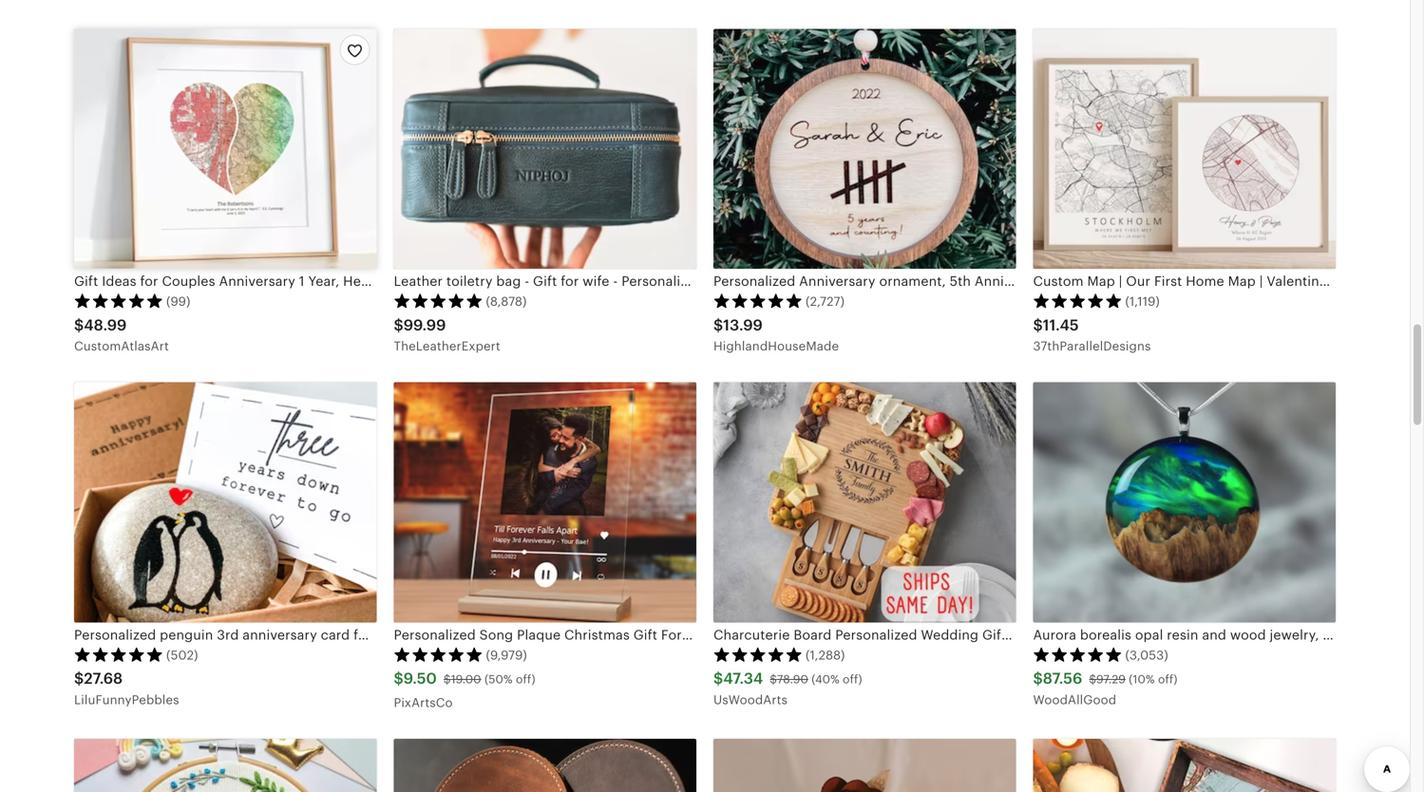 Task type: describe. For each thing, give the bounding box(es) containing it.
(502)
[[166, 649, 198, 663]]

(50%
[[485, 673, 513, 686]]

highlandhousemade
[[714, 339, 839, 353]]

aurora borealis opal resin and wood jewelry, northern lights, wood resin necklace, resin wood necklace, gift for her, 5th anniversary image
[[1034, 383, 1336, 623]]

(40%
[[812, 673, 840, 686]]

87.56
[[1043, 671, 1083, 688]]

$ for 11.45
[[1034, 317, 1043, 334]]

custom map | our first home map | valentines day gift for him | anniversary gift | custom wedding gift | city map print | digital download image
[[1034, 29, 1336, 269]]

(2,727)
[[806, 295, 845, 309]]

5 out of 5 stars image for 48.99
[[74, 293, 163, 309]]

cotton anniversary gift for him - wedding anniversary gift - custom portrait - personalised mr & mrs gift - gift wedding anniversary image
[[74, 739, 377, 793]]

13.99
[[724, 317, 763, 334]]

off) for 87.56
[[1158, 673, 1178, 686]]

uswoodarts
[[714, 693, 788, 707]]

$ 11.45 37thparalleldesigns
[[1034, 317, 1151, 353]]

11.45
[[1043, 317, 1079, 334]]

personalized leather coaster set , customized round whiskey coasters, 3rd anniversary coffee mug gift for husband wife christmas image
[[394, 739, 697, 793]]

charcuterie board personalized wedding gift for couples christmas gifts for mom anniversary gifts housewarming gift for the home decor image
[[714, 383, 1016, 623]]

27.68
[[84, 671, 123, 688]]

$ for 9.50
[[394, 671, 404, 688]]

47.34
[[723, 671, 763, 688]]

$ 87.56 $ 97.29 (10% off) woodallgood
[[1034, 671, 1178, 707]]

48.99
[[84, 317, 127, 334]]

$ 13.99 highlandhousemade
[[714, 317, 839, 353]]

$ for 99.99
[[394, 317, 404, 334]]

$ for 47.34
[[714, 671, 723, 688]]

$ 47.34 $ 78.90 (40% off) uswoodarts
[[714, 671, 863, 707]]

$ 99.99 theleatherexpert
[[394, 317, 501, 353]]

5 out of 5 stars image for 87.56
[[1034, 647, 1123, 663]]

(8,878)
[[486, 295, 527, 309]]

customatlasart
[[74, 339, 169, 353]]

97.29
[[1097, 673, 1126, 686]]

78.90
[[777, 673, 809, 686]]

(99)
[[166, 295, 191, 309]]



Task type: vqa. For each thing, say whether or not it's contained in the screenshot.
Calciano
no



Task type: locate. For each thing, give the bounding box(es) containing it.
off) inside $ 9.50 $ 19.00 (50% off)
[[516, 673, 536, 686]]

3 off) from the left
[[1158, 673, 1178, 686]]

(3,053)
[[1126, 649, 1169, 663]]

off)
[[516, 673, 536, 686], [843, 673, 863, 686], [1158, 673, 1178, 686]]

personalized penguin 3rd anniversary card for him husband men, 3 year leather anniversary gift for her wife couple, third anniversary gift image
[[74, 383, 377, 623]]

2 horizontal spatial off)
[[1158, 673, 1178, 686]]

5 out of 5 stars image up 11.45
[[1034, 293, 1123, 309]]

$ for 48.99
[[74, 317, 84, 334]]

2 off) from the left
[[843, 673, 863, 686]]

1 horizontal spatial off)
[[843, 673, 863, 686]]

5 out of 5 stars image for 11.45
[[1034, 293, 1123, 309]]

5 out of 5 stars image up 47.34
[[714, 647, 803, 663]]

$ inside the $ 48.99 customatlasart
[[74, 317, 84, 334]]

5 out of 5 stars image up the 87.56 at the right bottom of page
[[1034, 647, 1123, 663]]

(10%
[[1129, 673, 1155, 686]]

(1,288)
[[806, 649, 845, 663]]

(1,119)
[[1126, 295, 1160, 309]]

leather rose with date or initial | anniversary gifts | anniversary gifts for him | anniversary gifts for her | 3rd year anniversary gift image
[[714, 739, 1016, 793]]

5 out of 5 stars image up "99.99"
[[394, 293, 483, 309]]

1 off) from the left
[[516, 673, 536, 686]]

(9,979)
[[486, 649, 527, 663]]

5 out of 5 stars image for 13.99
[[714, 293, 803, 309]]

37thparalleldesigns
[[1034, 339, 1151, 353]]

99.99
[[404, 317, 446, 334]]

5 out of 5 stars image up 9.50 in the left of the page
[[394, 647, 483, 663]]

off) inside $ 47.34 $ 78.90 (40% off) uswoodarts
[[843, 673, 863, 686]]

5 out of 5 stars image up 27.68
[[74, 647, 163, 663]]

off) right (40%
[[843, 673, 863, 686]]

personalized song plaque christmas gift for him, anniversary gift for boyfriend, acrylic music plaque, gift for her, custom album cover art image
[[394, 383, 697, 623]]

$ for 13.99
[[714, 317, 724, 334]]

0 horizontal spatial off)
[[516, 673, 536, 686]]

$ inside $ 11.45 37thparalleldesigns
[[1034, 317, 1043, 334]]

$ inside the $ 99.99 theleatherexpert
[[394, 317, 404, 334]]

5 out of 5 stars image for 47.34
[[714, 647, 803, 663]]

$ inside $ 27.68 lilufunnypebbles
[[74, 671, 84, 688]]

$ inside $ 13.99 highlandhousemade
[[714, 317, 724, 334]]

personalized anniversary ornament, 5th anniversary, wooden anniversary ,anniversary gift, any anniversary year image
[[714, 29, 1016, 269]]

$ 27.68 lilufunnypebbles
[[74, 671, 179, 707]]

$ 48.99 customatlasart
[[74, 317, 169, 353]]

personalized wood serving tray, custom map - perfect gift for 5th anniversary, wedding, engagement, housewarming, birthday image
[[1034, 739, 1336, 793]]

lilufunnypebbles
[[74, 693, 179, 707]]

gift ideas for couples anniversary 1 year, heart atlas travel map with 1-8 location, 2nd anniversary gift for couple, personalized gift idea image
[[74, 29, 377, 269]]

9.50
[[404, 671, 437, 688]]

woodallgood
[[1034, 693, 1117, 707]]

$
[[74, 317, 84, 334], [394, 317, 404, 334], [714, 317, 724, 334], [1034, 317, 1043, 334], [74, 671, 84, 688], [394, 671, 404, 688], [714, 671, 723, 688], [1034, 671, 1043, 688], [444, 673, 451, 686], [770, 673, 777, 686], [1089, 673, 1097, 686]]

$ for 27.68
[[74, 671, 84, 688]]

$ inside $ 9.50 $ 19.00 (50% off)
[[444, 673, 451, 686]]

$ 9.50 $ 19.00 (50% off)
[[394, 671, 536, 688]]

5 out of 5 stars image for 99.99
[[394, 293, 483, 309]]

off) for 9.50
[[516, 673, 536, 686]]

5 out of 5 stars image
[[74, 293, 163, 309], [394, 293, 483, 309], [714, 293, 803, 309], [1034, 293, 1123, 309], [74, 647, 163, 663], [394, 647, 483, 663], [714, 647, 803, 663], [1034, 647, 1123, 663]]

5 out of 5 stars image up the 13.99
[[714, 293, 803, 309]]

leather toiletry bag - gift for wife - personalized gift for mom - anniversary gift ideas  - leather cosmetic bag - monogrammed make up bag image
[[394, 29, 697, 269]]

5 out of 5 stars image up 48.99
[[74, 293, 163, 309]]

off) right '(10%'
[[1158, 673, 1178, 686]]

5 out of 5 stars image for 27.68
[[74, 647, 163, 663]]

off) inside $ 87.56 $ 97.29 (10% off) woodallgood
[[1158, 673, 1178, 686]]

pixartsco
[[394, 696, 453, 710]]

off) right (50%
[[516, 673, 536, 686]]

theleatherexpert
[[394, 339, 501, 353]]

off) for 47.34
[[843, 673, 863, 686]]

19.00
[[451, 673, 482, 686]]

$ for 87.56
[[1034, 671, 1043, 688]]



